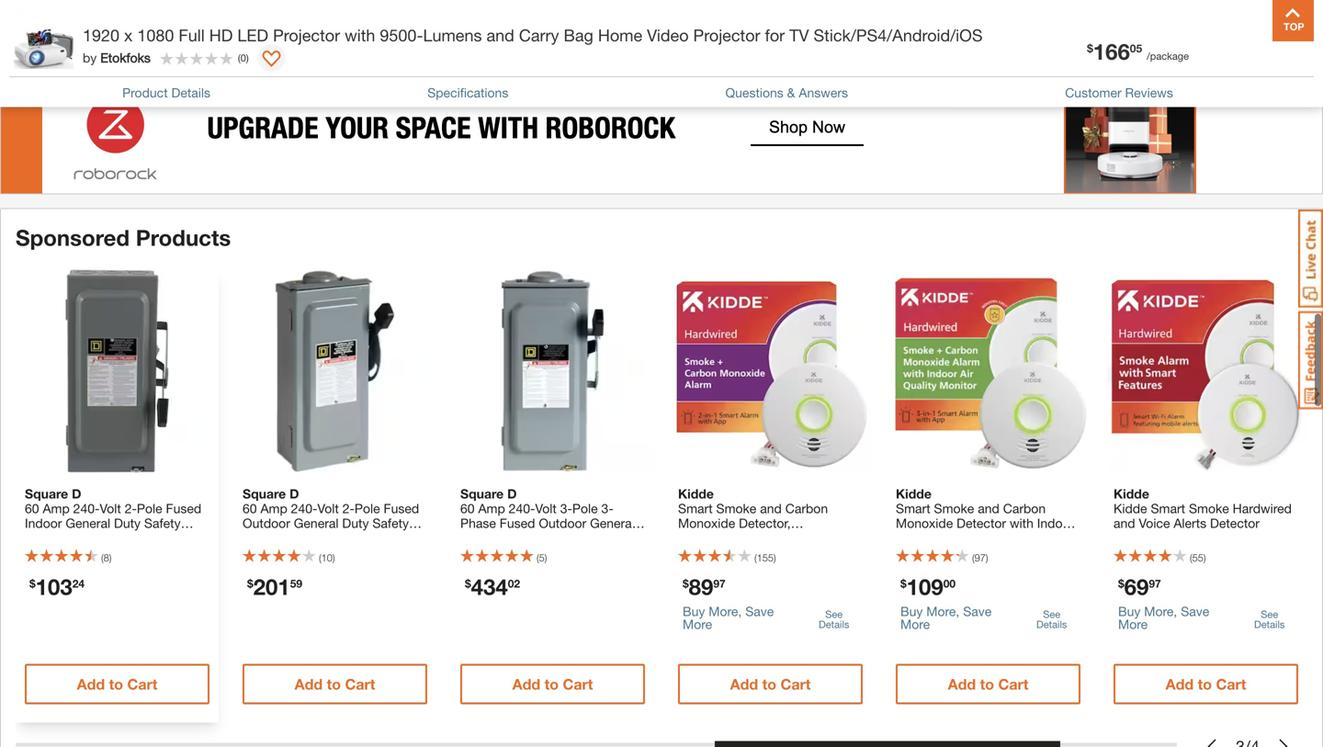 Task type: vqa. For each thing, say whether or not it's contained in the screenshot.


Task type: describe. For each thing, give the bounding box(es) containing it.
detector inside kidde kidde smart smoke hardwired and voice alerts detector
[[1211, 516, 1260, 531]]

air
[[896, 531, 912, 546]]

$ for 69
[[1119, 577, 1125, 590]]

kidde for 109
[[896, 486, 932, 502]]

24
[[72, 577, 85, 590]]

details for 69
[[1255, 619, 1286, 631]]

( for kidde kidde smart smoke hardwired and voice alerts detector
[[1190, 552, 1193, 564]]

backup
[[990, 545, 1034, 560]]

add for kidde smart smoke and carbon monoxide detector, hardwired with voice alert
[[731, 676, 759, 693]]

general inside square d 60 amp 240-volt 3-pole 3- phase fused outdoor general duty safety switch
[[590, 516, 635, 531]]

more, for 109
[[927, 604, 960, 619]]

add to cart for outdoor
[[295, 676, 375, 693]]

add to cart button for phase
[[461, 664, 645, 705]]

( 97 )
[[973, 552, 989, 564]]

8
[[104, 552, 109, 564]]

10
[[321, 552, 333, 564]]

with for indoor
[[1010, 516, 1034, 531]]

square for 103
[[25, 486, 68, 502]]

cart for kidde smart smoke and carbon monoxide detector with indoor air quality monitor, hardwired, 10-year lithium backup battery
[[999, 676, 1029, 693]]

indoor inside square d 60 amp 240-volt 2-pole fused indoor general duty safety switch
[[25, 516, 62, 531]]

and left carry
[[487, 25, 515, 45]]

bag
[[564, 25, 594, 45]]

59
[[290, 577, 303, 590]]

detector,
[[739, 516, 791, 531]]

stick/ps4/android/ios
[[814, 25, 983, 45]]

product details
[[122, 85, 211, 100]]

items
[[107, 11, 151, 31]]

( for square d 60 amp 240-volt 2-pole fused outdoor general duty safety switch
[[319, 552, 321, 564]]

69
[[1125, 574, 1149, 600]]

buy more, save more button for 109
[[901, 600, 1019, 637]]

( 8 )
[[101, 552, 112, 564]]

safety for 201
[[373, 516, 409, 531]]

sponsored
[[16, 224, 130, 251]]

kidde smart smoke and carbon monoxide detector with indoor air quality monitor, hardwired, 10-year lithium backup battery
[[896, 486, 1079, 560]]

products
[[136, 224, 231, 251]]

fused for 103
[[166, 501, 202, 516]]

questions & answers
[[726, 85, 849, 100]]

save for 69
[[1181, 604, 1210, 619]]

see details for 69
[[1255, 609, 1286, 631]]

240- for 434
[[509, 501, 535, 516]]

quality
[[915, 531, 955, 546]]

smart for 89
[[678, 501, 713, 516]]

$ 103 24
[[29, 574, 85, 600]]

add to cart button for alert
[[678, 664, 863, 705]]

buy for 109
[[901, 604, 923, 619]]

kidde smart smoke hardwired and voice alerts detector image
[[1105, 270, 1308, 473]]

( 0 )
[[238, 52, 249, 64]]

( 155 )
[[755, 552, 776, 564]]

sponsored products
[[16, 224, 231, 251]]

amp for 103
[[43, 501, 70, 516]]

more for 69
[[1119, 617, 1148, 632]]

$ for 201
[[247, 577, 253, 590]]

/package
[[1147, 50, 1190, 62]]

questions
[[726, 85, 784, 100]]

square d 60 amp 240-volt 3-pole 3- phase fused outdoor general duty safety switch
[[461, 486, 635, 546]]

customer
[[1066, 85, 1122, 100]]

1920 x 1080 full hd led projector with 9500-lumens and carry bag home video projector for tv stick/ps4/android/ios
[[83, 25, 983, 45]]

$ for 109
[[901, 577, 907, 590]]

and inside 'kidde smart smoke and carbon monoxide detector, hardwired with voice alert'
[[760, 501, 782, 516]]

square for 434
[[461, 486, 504, 502]]

05
[[1131, 42, 1143, 55]]

lithium
[[944, 545, 986, 560]]

d for 201
[[290, 486, 299, 502]]

live chat image
[[1299, 210, 1324, 308]]

buy more, save more button for 89
[[683, 600, 801, 637]]

pole for 103
[[137, 501, 162, 516]]

add for square d 60 amp 240-volt 2-pole fused indoor general duty safety switch
[[77, 676, 105, 693]]

smart smoke and carbon monoxide detector, hardwired with voice alert image
[[669, 270, 872, 473]]

201
[[253, 574, 290, 600]]

( 10 )
[[319, 552, 335, 564]]

to for square d 60 amp 240-volt 2-pole fused outdoor general duty safety switch
[[327, 676, 341, 693]]

switch for 201
[[243, 531, 282, 546]]

smoke for 89
[[717, 501, 757, 516]]

( 5 )
[[537, 552, 547, 564]]

pole for 434
[[573, 501, 598, 516]]

2- for 103
[[125, 501, 137, 516]]

full
[[179, 25, 205, 45]]

9500-
[[380, 25, 423, 45]]

( for kidde smart smoke and carbon monoxide detector with indoor air quality monitor, hardwired, 10-year lithium backup battery
[[973, 552, 975, 564]]

indoor inside kidde smart smoke and carbon monoxide detector with indoor air quality monitor, hardwired, 10-year lithium backup battery
[[1038, 516, 1075, 531]]

by
[[83, 50, 97, 65]]

1 projector from the left
[[273, 25, 340, 45]]

) down led on the left top
[[246, 52, 249, 64]]

for
[[765, 25, 785, 45]]

60 for 434
[[461, 501, 475, 516]]

add to cart button for indoor
[[25, 664, 210, 705]]

monitor,
[[959, 531, 1006, 546]]

smart for 109
[[896, 501, 931, 516]]

89
[[689, 574, 714, 600]]

volt for 434
[[535, 501, 557, 516]]

60 for 103
[[25, 501, 39, 516]]

monoxide for 109
[[896, 516, 954, 531]]

166
[[1094, 38, 1131, 64]]

add for kidde kidde smart smoke hardwired and voice alerts detector
[[1166, 676, 1194, 693]]

hd
[[209, 25, 233, 45]]

add for square d 60 amp 240-volt 3-pole 3- phase fused outdoor general duty safety switch
[[513, 676, 541, 693]]

display image
[[263, 51, 281, 69]]

( 55 )
[[1190, 552, 1207, 564]]

tv
[[790, 25, 809, 45]]

duty for 201
[[342, 516, 369, 531]]

and inside kidde smart smoke and carbon monoxide detector with indoor air quality monitor, hardwired, 10-year lithium backup battery
[[978, 501, 1000, 516]]

$ 434 02
[[465, 574, 520, 600]]

$ 201 59
[[247, 574, 303, 600]]

0
[[241, 52, 246, 64]]

fused inside square d 60 amp 240-volt 3-pole 3- phase fused outdoor general duty safety switch
[[500, 516, 535, 531]]

details for 89
[[819, 619, 850, 631]]

amp for 201
[[261, 501, 288, 516]]

customer reviews
[[1066, 85, 1174, 100]]

$ 109 00
[[901, 574, 956, 600]]

kidde for 89
[[678, 486, 714, 502]]

cart for kidde kidde smart smoke hardwired and voice alerts detector
[[1217, 676, 1247, 693]]

detector inside kidde smart smoke and carbon monoxide detector with indoor air quality monitor, hardwired, 10-year lithium backup battery
[[957, 516, 1007, 531]]

hardwired
[[1233, 501, 1293, 516]]

$ 166 05 /package
[[1088, 38, 1190, 64]]

to for kidde smart smoke and carbon monoxide detector, hardwired with voice alert
[[763, 676, 777, 693]]

) for kidde smart smoke and carbon monoxide detector, hardwired with voice alert
[[774, 552, 776, 564]]

x
[[124, 25, 133, 45]]

6 add to cart from the left
[[1166, 676, 1247, 693]]

d for 103
[[72, 486, 81, 502]]

5 for )
[[539, 552, 545, 564]]

&
[[788, 85, 796, 100]]

97 for 69
[[1149, 577, 1162, 590]]

1920
[[83, 25, 120, 45]]

top button
[[1273, 0, 1315, 41]]

) for kidde kidde smart smoke hardwired and voice alerts detector
[[1204, 552, 1207, 564]]

) for square d 60 amp 240-volt 2-pole fused indoor general duty safety switch
[[109, 552, 112, 564]]

1 3- from the left
[[560, 501, 573, 516]]

more for 89
[[683, 617, 713, 632]]

amp for 434
[[478, 501, 505, 516]]

add 5 items to cart
[[57, 11, 210, 31]]

duty for 103
[[114, 516, 141, 531]]

60 amp 240-volt 3-pole 3-phase fused outdoor general duty safety switch image
[[451, 270, 655, 473]]

home
[[598, 25, 643, 45]]

switch inside square d 60 amp 240-volt 3-pole 3- phase fused outdoor general duty safety switch
[[531, 531, 570, 546]]

see details button for 69
[[1246, 603, 1294, 637]]

by etokfoks
[[83, 50, 151, 65]]

video
[[647, 25, 689, 45]]

434
[[471, 574, 508, 600]]

see details button for 89
[[810, 603, 859, 637]]

smoke inside kidde kidde smart smoke hardwired and voice alerts detector
[[1190, 501, 1230, 516]]



Task type: locate. For each thing, give the bounding box(es) containing it.
1 see details from the left
[[819, 609, 850, 631]]

1 see from the left
[[826, 609, 843, 621]]

3 more from the left
[[1119, 617, 1148, 632]]

indoor up 103
[[25, 516, 62, 531]]

10-
[[896, 545, 916, 560]]

pole inside square d 60 amp 240-volt 2-pole fused outdoor general duty safety switch
[[355, 501, 380, 516]]

1 smoke from the left
[[717, 501, 757, 516]]

0 horizontal spatial indoor
[[25, 516, 62, 531]]

2 horizontal spatial 240-
[[509, 501, 535, 516]]

1 more from the left
[[683, 617, 713, 632]]

smart inside kidde kidde smart smoke hardwired and voice alerts detector
[[1151, 501, 1186, 516]]

outdoor up the 201
[[243, 516, 290, 531]]

save
[[746, 604, 774, 619], [964, 604, 992, 619], [1181, 604, 1210, 619]]

2 more from the left
[[901, 617, 930, 632]]

2 horizontal spatial amp
[[478, 501, 505, 516]]

0 horizontal spatial buy more, save more
[[683, 604, 774, 632]]

5 add to cart button from the left
[[896, 664, 1081, 705]]

1 pole from the left
[[137, 501, 162, 516]]

kidde inside 'kidde smart smoke and carbon monoxide detector, hardwired with voice alert'
[[678, 486, 714, 502]]

add to cart for alert
[[731, 676, 811, 693]]

0 horizontal spatial pole
[[137, 501, 162, 516]]

0 horizontal spatial more
[[683, 617, 713, 632]]

square inside square d 60 amp 240-volt 2-pole fused outdoor general duty safety switch
[[243, 486, 286, 502]]

fused inside square d 60 amp 240-volt 2-pole fused outdoor general duty safety switch
[[384, 501, 419, 516]]

0 horizontal spatial buy more, save more button
[[683, 600, 801, 637]]

volt up 8
[[100, 501, 121, 516]]

2 60 from the left
[[243, 501, 257, 516]]

) down alerts at the right of page
[[1204, 552, 1207, 564]]

0 horizontal spatial 240-
[[73, 501, 100, 516]]

voice up the ( 155 )
[[767, 531, 798, 546]]

duty inside square d 60 amp 240-volt 3-pole 3- phase fused outdoor general duty safety switch
[[461, 531, 487, 546]]

more, down 00
[[927, 604, 960, 619]]

and up 155
[[760, 501, 782, 516]]

kidde kidde smart smoke hardwired and voice alerts detector
[[1114, 486, 1293, 531]]

more, for 69
[[1145, 604, 1178, 619]]

3 see details button from the left
[[1246, 603, 1294, 637]]

60 up the 201
[[243, 501, 257, 516]]

0 horizontal spatial square
[[25, 486, 68, 502]]

1 add to cart from the left
[[77, 676, 158, 693]]

buy down 89 on the bottom of the page
[[683, 604, 705, 619]]

save down ( 55 )
[[1181, 604, 1210, 619]]

voice inside kidde kidde smart smoke hardwired and voice alerts detector
[[1139, 516, 1171, 531]]

0 horizontal spatial monoxide
[[678, 516, 736, 531]]

carbon for 109
[[1004, 501, 1046, 516]]

2 horizontal spatial more
[[1119, 617, 1148, 632]]

1 buy more, save more button from the left
[[683, 600, 801, 637]]

2 horizontal spatial duty
[[461, 531, 487, 546]]

0 horizontal spatial projector
[[273, 25, 340, 45]]

3 d from the left
[[508, 486, 517, 502]]

3 add to cart from the left
[[513, 676, 593, 693]]

1 240- from the left
[[73, 501, 100, 516]]

detector right alerts at the right of page
[[1211, 516, 1260, 531]]

$ inside the "$ 201 59"
[[247, 577, 253, 590]]

$ for 166
[[1088, 42, 1094, 55]]

lumens
[[423, 25, 482, 45]]

0 horizontal spatial smart
[[678, 501, 713, 516]]

60 up 434
[[461, 501, 475, 516]]

and
[[487, 25, 515, 45], [760, 501, 782, 516], [978, 501, 1000, 516], [1114, 516, 1136, 531]]

3 smart from the left
[[1151, 501, 1186, 516]]

103
[[36, 574, 72, 600]]

2 horizontal spatial smoke
[[1190, 501, 1230, 516]]

1 horizontal spatial buy
[[901, 604, 923, 619]]

volt for 103
[[100, 501, 121, 516]]

2- for 201
[[343, 501, 355, 516]]

general for 201
[[294, 516, 339, 531]]

with left 9500-
[[345, 25, 375, 45]]

2 volt from the left
[[318, 501, 339, 516]]

( down square d 60 amp 240-volt 2-pole fused outdoor general duty safety switch at bottom
[[319, 552, 321, 564]]

buy for 89
[[683, 604, 705, 619]]

more, down $ 69 97
[[1145, 604, 1178, 619]]

volt inside square d 60 amp 240-volt 2-pole fused outdoor general duty safety switch
[[318, 501, 339, 516]]

0 vertical spatial 5
[[93, 11, 102, 31]]

1 horizontal spatial projector
[[694, 25, 761, 45]]

add to cart
[[77, 676, 158, 693], [295, 676, 375, 693], [513, 676, 593, 693], [731, 676, 811, 693], [948, 676, 1029, 693], [1166, 676, 1247, 693]]

1 buy from the left
[[683, 604, 705, 619]]

2- inside square d 60 amp 240-volt 2-pole fused indoor general duty safety switch
[[125, 501, 137, 516]]

general inside square d 60 amp 240-volt 2-pole fused indoor general duty safety switch
[[66, 516, 110, 531]]

( for square d 60 amp 240-volt 2-pole fused indoor general duty safety switch
[[101, 552, 104, 564]]

2 horizontal spatial volt
[[535, 501, 557, 516]]

1 horizontal spatial switch
[[243, 531, 282, 546]]

0 horizontal spatial amp
[[43, 501, 70, 516]]

3 smoke from the left
[[1190, 501, 1230, 516]]

details
[[171, 85, 211, 100], [819, 619, 850, 631], [1037, 619, 1068, 631], [1255, 619, 1286, 631]]

duty
[[114, 516, 141, 531], [342, 516, 369, 531], [461, 531, 487, 546]]

1 carbon from the left
[[786, 501, 828, 516]]

2 horizontal spatial more,
[[1145, 604, 1178, 619]]

2 square from the left
[[243, 486, 286, 502]]

1 horizontal spatial amp
[[261, 501, 288, 516]]

1 2- from the left
[[125, 501, 137, 516]]

3 general from the left
[[590, 516, 635, 531]]

carbon up hardwired,
[[1004, 501, 1046, 516]]

1 general from the left
[[66, 516, 110, 531]]

general inside square d 60 amp 240-volt 2-pole fused outdoor general duty safety switch
[[294, 516, 339, 531]]

1 horizontal spatial outdoor
[[539, 516, 587, 531]]

2 general from the left
[[294, 516, 339, 531]]

d
[[72, 486, 81, 502], [290, 486, 299, 502], [508, 486, 517, 502]]

) down square d 60 amp 240-volt 2-pole fused outdoor general duty safety switch at bottom
[[333, 552, 335, 564]]

1 horizontal spatial buy more, save more
[[901, 604, 992, 632]]

0 horizontal spatial safety
[[144, 516, 181, 531]]

volt for 201
[[318, 501, 339, 516]]

monoxide left detector,
[[678, 516, 736, 531]]

( down monitor,
[[973, 552, 975, 564]]

carbon inside 'kidde smart smoke and carbon monoxide detector, hardwired with voice alert'
[[786, 501, 828, 516]]

3 add to cart button from the left
[[461, 664, 645, 705]]

see details button for 109
[[1028, 603, 1076, 637]]

1 vertical spatial 5
[[539, 552, 545, 564]]

2 horizontal spatial safety
[[491, 531, 527, 546]]

$ inside $ 89 97
[[683, 577, 689, 590]]

109
[[907, 574, 944, 600]]

add to cart for indoor
[[77, 676, 158, 693]]

projector left for
[[694, 25, 761, 45]]

buy more, save more for 69
[[1119, 604, 1210, 632]]

0 horizontal spatial more,
[[709, 604, 742, 619]]

2 horizontal spatial see details
[[1255, 609, 1286, 631]]

amp up $ 103 24
[[43, 501, 70, 516]]

smoke inside kidde smart smoke and carbon monoxide detector with indoor air quality monitor, hardwired, 10-year lithium backup battery
[[934, 501, 975, 516]]

smoke up ( 55 )
[[1190, 501, 1230, 516]]

0 horizontal spatial 3-
[[560, 501, 573, 516]]

2 projector from the left
[[694, 25, 761, 45]]

) for square d 60 amp 240-volt 3-pole 3- phase fused outdoor general duty safety switch
[[545, 552, 547, 564]]

2 monoxide from the left
[[896, 516, 954, 531]]

1 horizontal spatial more
[[901, 617, 930, 632]]

1 horizontal spatial with
[[1010, 516, 1034, 531]]

carbon inside kidde smart smoke and carbon monoxide detector with indoor air quality monitor, hardwired, 10-year lithium backup battery
[[1004, 501, 1046, 516]]

0 horizontal spatial general
[[66, 516, 110, 531]]

240- inside square d 60 amp 240-volt 3-pole 3- phase fused outdoor general duty safety switch
[[509, 501, 535, 516]]

product
[[122, 85, 168, 100]]

5 add to cart from the left
[[948, 676, 1029, 693]]

add for kidde smart smoke and carbon monoxide detector with indoor air quality monitor, hardwired, 10-year lithium backup battery
[[948, 676, 976, 693]]

3 buy from the left
[[1119, 604, 1141, 619]]

3 see details from the left
[[1255, 609, 1286, 631]]

outdoor inside square d 60 amp 240-volt 2-pole fused outdoor general duty safety switch
[[243, 516, 290, 531]]

buy for 69
[[1119, 604, 1141, 619]]

alerts
[[1174, 516, 1207, 531]]

3 more, from the left
[[1145, 604, 1178, 619]]

$ for 89
[[683, 577, 689, 590]]

2 horizontal spatial see
[[1261, 609, 1279, 621]]

1 horizontal spatial d
[[290, 486, 299, 502]]

1 indoor from the left
[[25, 516, 62, 531]]

pole for 201
[[355, 501, 380, 516]]

1 vertical spatial with
[[1010, 516, 1034, 531]]

smart smoke and carbon monoxide detector with indoor air quality monitor, hardwired, 10-year lithium backup battery image
[[887, 270, 1090, 473]]

add 5 items to cart button
[[18, 2, 248, 39]]

smart up air
[[896, 501, 931, 516]]

1 horizontal spatial 3-
[[602, 501, 614, 516]]

safety inside square d 60 amp 240-volt 2-pole fused indoor general duty safety switch
[[144, 516, 181, 531]]

kidde inside kidde smart smoke and carbon monoxide detector with indoor air quality monitor, hardwired, 10-year lithium backup battery
[[896, 486, 932, 502]]

indoor up battery
[[1038, 516, 1075, 531]]

volt inside square d 60 amp 240-volt 2-pole fused indoor general duty safety switch
[[100, 501, 121, 516]]

more down 69
[[1119, 617, 1148, 632]]

carbon
[[786, 501, 828, 516], [1004, 501, 1046, 516]]

$ inside $ 69 97
[[1119, 577, 1125, 590]]

2 outdoor from the left
[[539, 516, 587, 531]]

to for square d 60 amp 240-volt 3-pole 3- phase fused outdoor general duty safety switch
[[545, 676, 559, 693]]

60 inside square d 60 amp 240-volt 2-pole fused outdoor general duty safety switch
[[243, 501, 257, 516]]

2 horizontal spatial 97
[[1149, 577, 1162, 590]]

0 horizontal spatial fused
[[166, 501, 202, 516]]

1 horizontal spatial save
[[964, 604, 992, 619]]

240- right phase
[[509, 501, 535, 516]]

outdoor inside square d 60 amp 240-volt 3-pole 3- phase fused outdoor general duty safety switch
[[539, 516, 587, 531]]

general
[[66, 516, 110, 531], [294, 516, 339, 531], [590, 516, 635, 531]]

1 switch from the left
[[25, 531, 64, 546]]

phase
[[461, 516, 496, 531]]

etokfoks
[[100, 50, 151, 65]]

year
[[916, 545, 941, 560]]

5 inside add 5 items to cart button
[[93, 11, 102, 31]]

product image image
[[14, 9, 74, 69]]

0 horizontal spatial with
[[345, 25, 375, 45]]

cart for square d 60 amp 240-volt 2-pole fused indoor general duty safety switch
[[127, 676, 158, 693]]

2 horizontal spatial pole
[[573, 501, 598, 516]]

more,
[[709, 604, 742, 619], [927, 604, 960, 619], [1145, 604, 1178, 619]]

see details for 89
[[819, 609, 850, 631]]

1080
[[137, 25, 174, 45]]

volt up 10 at the bottom
[[318, 501, 339, 516]]

more, for 89
[[709, 604, 742, 619]]

with for 9500-
[[345, 25, 375, 45]]

3 square from the left
[[461, 486, 504, 502]]

with inside kidde smart smoke and carbon monoxide detector with indoor air quality monitor, hardwired, 10-year lithium backup battery
[[1010, 516, 1034, 531]]

smart inside 'kidde smart smoke and carbon monoxide detector, hardwired with voice alert'
[[678, 501, 713, 516]]

amp up the "$ 201 59"
[[261, 501, 288, 516]]

hardwired with
[[678, 531, 763, 546]]

d inside square d 60 amp 240-volt 2-pole fused indoor general duty safety switch
[[72, 486, 81, 502]]

1 add to cart button from the left
[[25, 664, 210, 705]]

0 horizontal spatial smoke
[[717, 501, 757, 516]]

buy more, save more for 109
[[901, 604, 992, 632]]

square inside square d 60 amp 240-volt 3-pole 3- phase fused outdoor general duty safety switch
[[461, 486, 504, 502]]

1 horizontal spatial general
[[294, 516, 339, 531]]

d for 434
[[508, 486, 517, 502]]

2 horizontal spatial smart
[[1151, 501, 1186, 516]]

0 horizontal spatial buy
[[683, 604, 705, 619]]

d up the 59 at the bottom left of the page
[[290, 486, 299, 502]]

2 detector from the left
[[1211, 516, 1260, 531]]

see
[[826, 609, 843, 621], [1044, 609, 1061, 621], [1261, 609, 1279, 621]]

0 horizontal spatial save
[[746, 604, 774, 619]]

1 horizontal spatial smart
[[896, 501, 931, 516]]

155
[[757, 552, 774, 564]]

1 save from the left
[[746, 604, 774, 619]]

to for square d 60 amp 240-volt 2-pole fused indoor general duty safety switch
[[109, 676, 123, 693]]

) down detector,
[[774, 552, 776, 564]]

duty inside square d 60 amp 240-volt 2-pole fused indoor general duty safety switch
[[114, 516, 141, 531]]

2 horizontal spatial see details button
[[1246, 603, 1294, 637]]

2 pole from the left
[[355, 501, 380, 516]]

square inside square d 60 amp 240-volt 2-pole fused indoor general duty safety switch
[[25, 486, 68, 502]]

0 horizontal spatial outdoor
[[243, 516, 290, 531]]

0 horizontal spatial volt
[[100, 501, 121, 516]]

2 horizontal spatial d
[[508, 486, 517, 502]]

alert
[[802, 531, 828, 546]]

fused inside square d 60 amp 240-volt 2-pole fused indoor general duty safety switch
[[166, 501, 202, 516]]

detector up lithium
[[957, 516, 1007, 531]]

2 see details button from the left
[[1028, 603, 1076, 637]]

switch up ( 5 )
[[531, 531, 570, 546]]

more
[[683, 617, 713, 632], [901, 617, 930, 632], [1119, 617, 1148, 632]]

1 horizontal spatial 60
[[243, 501, 257, 516]]

d up 02
[[508, 486, 517, 502]]

carry
[[519, 25, 559, 45]]

switch
[[25, 531, 64, 546], [243, 531, 282, 546], [531, 531, 570, 546]]

see for 69
[[1261, 609, 1279, 621]]

amp inside square d 60 amp 240-volt 3-pole 3- phase fused outdoor general duty safety switch
[[478, 501, 505, 516]]

monoxide inside kidde smart smoke and carbon monoxide detector with indoor air quality monitor, hardwired, 10-year lithium backup battery
[[896, 516, 954, 531]]

1 horizontal spatial see
[[1044, 609, 1061, 621]]

) down square d 60 amp 240-volt 2-pole fused indoor general duty safety switch
[[109, 552, 112, 564]]

buy down 109
[[901, 604, 923, 619]]

buy down 69
[[1119, 604, 1141, 619]]

answers
[[799, 85, 849, 100]]

3 save from the left
[[1181, 604, 1210, 619]]

to
[[155, 11, 171, 31], [109, 676, 123, 693], [327, 676, 341, 693], [545, 676, 559, 693], [763, 676, 777, 693], [981, 676, 995, 693], [1198, 676, 1213, 693]]

2 horizontal spatial buy more, save more
[[1119, 604, 1210, 632]]

add
[[57, 11, 88, 31], [77, 676, 105, 693], [295, 676, 323, 693], [513, 676, 541, 693], [731, 676, 759, 693], [948, 676, 976, 693], [1166, 676, 1194, 693]]

0 horizontal spatial see details
[[819, 609, 850, 631]]

carbon up alert
[[786, 501, 828, 516]]

3 switch from the left
[[531, 531, 570, 546]]

4 add to cart from the left
[[731, 676, 811, 693]]

amp inside square d 60 amp 240-volt 2-pole fused outdoor general duty safety switch
[[261, 501, 288, 516]]

specifications
[[428, 85, 509, 100]]

60 inside square d 60 amp 240-volt 2-pole fused indoor general duty safety switch
[[25, 501, 39, 516]]

55
[[1193, 552, 1204, 564]]

and up monitor,
[[978, 501, 1000, 516]]

more, down $ 89 97
[[709, 604, 742, 619]]

kidde for 69
[[1114, 486, 1150, 502]]

) for kidde smart smoke and carbon monoxide detector with indoor air quality monitor, hardwired, 10-year lithium backup battery
[[986, 552, 989, 564]]

1 horizontal spatial smoke
[[934, 501, 975, 516]]

amp up $ 434 02
[[478, 501, 505, 516]]

1 horizontal spatial voice
[[1139, 516, 1171, 531]]

2 horizontal spatial square
[[461, 486, 504, 502]]

0 horizontal spatial see
[[826, 609, 843, 621]]

2 smoke from the left
[[934, 501, 975, 516]]

60 amp 240-volt 2-pole fused indoor general duty safety switch image
[[16, 270, 219, 473]]

buy more, save more button down 00
[[901, 600, 1019, 637]]

add for square d 60 amp 240-volt 2-pole fused outdoor general duty safety switch
[[295, 676, 323, 693]]

questions & answers button
[[726, 83, 849, 102], [726, 83, 849, 102]]

1 smart from the left
[[678, 501, 713, 516]]

monoxide inside 'kidde smart smoke and carbon monoxide detector, hardwired with voice alert'
[[678, 516, 736, 531]]

more down 109
[[901, 617, 930, 632]]

battery
[[1038, 545, 1079, 560]]

3 buy more, save more button from the left
[[1119, 600, 1237, 637]]

)
[[246, 52, 249, 64], [109, 552, 112, 564], [333, 552, 335, 564], [545, 552, 547, 564], [774, 552, 776, 564], [986, 552, 989, 564], [1204, 552, 1207, 564]]

1 d from the left
[[72, 486, 81, 502]]

0 horizontal spatial duty
[[114, 516, 141, 531]]

240- up 24
[[73, 501, 100, 516]]

1 horizontal spatial carbon
[[1004, 501, 1046, 516]]

) down monitor,
[[986, 552, 989, 564]]

$ 89 97
[[683, 574, 726, 600]]

see details for 109
[[1037, 609, 1068, 631]]

( down square d 60 amp 240-volt 3-pole 3- phase fused outdoor general duty safety switch
[[537, 552, 539, 564]]

0 horizontal spatial carbon
[[786, 501, 828, 516]]

smoke for 109
[[934, 501, 975, 516]]

buy more, save more down $ 89 97
[[683, 604, 774, 632]]

1 buy more, save more from the left
[[683, 604, 774, 632]]

to for kidde smart smoke and carbon monoxide detector with indoor air quality monitor, hardwired, 10-year lithium backup battery
[[981, 676, 995, 693]]

pole inside square d 60 amp 240-volt 2-pole fused indoor general duty safety switch
[[137, 501, 162, 516]]

0 horizontal spatial see details button
[[810, 603, 859, 637]]

projector up display icon
[[273, 25, 340, 45]]

1 square from the left
[[25, 486, 68, 502]]

0 horizontal spatial detector
[[957, 516, 1007, 531]]

1 horizontal spatial see details
[[1037, 609, 1068, 631]]

buy more, save more for 89
[[683, 604, 774, 632]]

2 add to cart button from the left
[[243, 664, 427, 705]]

kidde smart smoke and carbon monoxide detector, hardwired with voice alert
[[678, 486, 828, 546]]

and up 69
[[1114, 516, 1136, 531]]

2 3- from the left
[[602, 501, 614, 516]]

smoke up hardwired with
[[717, 501, 757, 516]]

square d 60 amp 240-volt 2-pole fused outdoor general duty safety switch
[[243, 486, 419, 546]]

1 horizontal spatial more,
[[927, 604, 960, 619]]

d up 24
[[72, 486, 81, 502]]

2 buy more, save more from the left
[[901, 604, 992, 632]]

safety for 103
[[144, 516, 181, 531]]

pole inside square d 60 amp 240-volt 3-pole 3- phase fused outdoor general duty safety switch
[[573, 501, 598, 516]]

voice
[[1139, 516, 1171, 531], [767, 531, 798, 546]]

square
[[25, 486, 68, 502], [243, 486, 286, 502], [461, 486, 504, 502]]

0 horizontal spatial 5
[[93, 11, 102, 31]]

duty inside square d 60 amp 240-volt 2-pole fused outdoor general duty safety switch
[[342, 516, 369, 531]]

detector
[[957, 516, 1007, 531], [1211, 516, 1260, 531]]

( for kidde smart smoke and carbon monoxide detector, hardwired with voice alert
[[755, 552, 757, 564]]

60
[[25, 501, 39, 516], [243, 501, 257, 516], [461, 501, 475, 516]]

switch inside square d 60 amp 240-volt 2-pole fused outdoor general duty safety switch
[[243, 531, 282, 546]]

60 amp 240-volt 2-pole fused outdoor general duty safety switch image
[[234, 270, 437, 473]]

( down detector,
[[755, 552, 757, 564]]

0 horizontal spatial d
[[72, 486, 81, 502]]

$ 69 97
[[1119, 574, 1162, 600]]

1 outdoor from the left
[[243, 516, 290, 531]]

1 horizontal spatial monoxide
[[896, 516, 954, 531]]

3 buy more, save more from the left
[[1119, 604, 1210, 632]]

( down led on the left top
[[238, 52, 241, 64]]

feedback link image
[[1299, 311, 1324, 410]]

$ inside $ 434 02
[[465, 577, 471, 590]]

projector
[[273, 25, 340, 45], [694, 25, 761, 45]]

outdoor up ( 5 )
[[539, 516, 587, 531]]

5 for items
[[93, 11, 102, 31]]

d inside square d 60 amp 240-volt 2-pole fused outdoor general duty safety switch
[[290, 486, 299, 502]]

3 pole from the left
[[573, 501, 598, 516]]

240- for 103
[[73, 501, 100, 516]]

1 horizontal spatial 5
[[539, 552, 545, 564]]

1 volt from the left
[[100, 501, 121, 516]]

led
[[238, 25, 269, 45]]

1 horizontal spatial indoor
[[1038, 516, 1075, 531]]

97 inside $ 89 97
[[714, 577, 726, 590]]

02
[[508, 577, 520, 590]]

reviews
[[1126, 85, 1174, 100]]

add to cart button for air
[[896, 664, 1081, 705]]

add to cart for phase
[[513, 676, 593, 693]]

60 inside square d 60 amp 240-volt 3-pole 3- phase fused outdoor general duty safety switch
[[461, 501, 475, 516]]

safety inside square d 60 amp 240-volt 2-pole fused outdoor general duty safety switch
[[373, 516, 409, 531]]

0 horizontal spatial 60
[[25, 501, 39, 516]]

1 horizontal spatial 240-
[[291, 501, 318, 516]]

buy more, save more button down the ( 155 )
[[683, 600, 801, 637]]

2 2- from the left
[[343, 501, 355, 516]]

2 d from the left
[[290, 486, 299, 502]]

2 switch from the left
[[243, 531, 282, 546]]

( for square d 60 amp 240-volt 3-pole 3- phase fused outdoor general duty safety switch
[[537, 552, 539, 564]]

2 see details from the left
[[1037, 609, 1068, 631]]

safety inside square d 60 amp 240-volt 3-pole 3- phase fused outdoor general duty safety switch
[[491, 531, 527, 546]]

0 horizontal spatial 97
[[714, 577, 726, 590]]

5
[[93, 11, 102, 31], [539, 552, 545, 564]]

) down square d 60 amp 240-volt 3-pole 3- phase fused outdoor general duty safety switch
[[545, 552, 547, 564]]

with up backup
[[1010, 516, 1034, 531]]

1 horizontal spatial detector
[[1211, 516, 1260, 531]]

save down 155
[[746, 604, 774, 619]]

fused for 201
[[384, 501, 419, 516]]

amp
[[43, 501, 70, 516], [261, 501, 288, 516], [478, 501, 505, 516]]

1 more, from the left
[[709, 604, 742, 619]]

1 60 from the left
[[25, 501, 39, 516]]

1 horizontal spatial buy more, save more button
[[901, 600, 1019, 637]]

1 amp from the left
[[43, 501, 70, 516]]

d inside square d 60 amp 240-volt 3-pole 3- phase fused outdoor general duty safety switch
[[508, 486, 517, 502]]

2 240- from the left
[[291, 501, 318, 516]]

see details
[[819, 609, 850, 631], [1037, 609, 1068, 631], [1255, 609, 1286, 631]]

2 buy from the left
[[901, 604, 923, 619]]

switch inside square d 60 amp 240-volt 2-pole fused indoor general duty safety switch
[[25, 531, 64, 546]]

( down square d 60 amp 240-volt 2-pole fused indoor general duty safety switch
[[101, 552, 104, 564]]

smart
[[678, 501, 713, 516], [896, 501, 931, 516], [1151, 501, 1186, 516]]

4 add to cart button from the left
[[678, 664, 863, 705]]

add to cart button for outdoor
[[243, 664, 427, 705]]

$ inside $ 109 00
[[901, 577, 907, 590]]

smoke up quality
[[934, 501, 975, 516]]

smart up $ 69 97
[[1151, 501, 1186, 516]]

2 horizontal spatial general
[[590, 516, 635, 531]]

carbon for 89
[[786, 501, 828, 516]]

1 detector from the left
[[957, 516, 1007, 531]]

1 horizontal spatial 2-
[[343, 501, 355, 516]]

$ inside $ 103 24
[[29, 577, 36, 590]]

0 horizontal spatial voice
[[767, 531, 798, 546]]

monoxide
[[678, 516, 736, 531], [896, 516, 954, 531]]

240- for 201
[[291, 501, 318, 516]]

3 see from the left
[[1261, 609, 1279, 621]]

1 horizontal spatial safety
[[373, 516, 409, 531]]

see for 109
[[1044, 609, 1061, 621]]

square for 201
[[243, 486, 286, 502]]

smoke inside 'kidde smart smoke and carbon monoxide detector, hardwired with voice alert'
[[717, 501, 757, 516]]

5 left items
[[93, 11, 102, 31]]

240- inside square d 60 amp 240-volt 2-pole fused outdoor general duty safety switch
[[291, 501, 318, 516]]

switch up 103
[[25, 531, 64, 546]]

product details button
[[122, 83, 211, 102], [122, 83, 211, 102]]

outdoor
[[243, 516, 290, 531], [539, 516, 587, 531]]

97 inside $ 69 97
[[1149, 577, 1162, 590]]

fused
[[166, 501, 202, 516], [384, 501, 419, 516], [500, 516, 535, 531]]

6 add to cart button from the left
[[1114, 664, 1299, 705]]

smart up hardwired with
[[678, 501, 713, 516]]

add to cart for air
[[948, 676, 1029, 693]]

voice left alerts at the right of page
[[1139, 516, 1171, 531]]

more for 109
[[901, 617, 930, 632]]

2 indoor from the left
[[1038, 516, 1075, 531]]

monoxide for 89
[[678, 516, 736, 531]]

60 up 103
[[25, 501, 39, 516]]

00
[[944, 577, 956, 590]]

3 volt from the left
[[535, 501, 557, 516]]

1 horizontal spatial pole
[[355, 501, 380, 516]]

volt up ( 5 )
[[535, 501, 557, 516]]

buy more, save more button for 69
[[1119, 600, 1237, 637]]

save down ( 97 )
[[964, 604, 992, 619]]

2 save from the left
[[964, 604, 992, 619]]

1 horizontal spatial square
[[243, 486, 286, 502]]

$ for 434
[[465, 577, 471, 590]]

1 horizontal spatial see details button
[[1028, 603, 1076, 637]]

(
[[238, 52, 241, 64], [101, 552, 104, 564], [319, 552, 321, 564], [537, 552, 539, 564], [755, 552, 757, 564], [973, 552, 975, 564], [1190, 552, 1193, 564]]

amp inside square d 60 amp 240-volt 2-pole fused indoor general duty safety switch
[[43, 501, 70, 516]]

2 buy more, save more button from the left
[[901, 600, 1019, 637]]

97 for 89
[[714, 577, 726, 590]]

0 vertical spatial with
[[345, 25, 375, 45]]

2 more, from the left
[[927, 604, 960, 619]]

5 down square d 60 amp 240-volt 3-pole 3- phase fused outdoor general duty safety switch
[[539, 552, 545, 564]]

indoor
[[25, 516, 62, 531], [1038, 516, 1075, 531]]

square d 60 amp 240-volt 2-pole fused indoor general duty safety switch
[[25, 486, 202, 546]]

3 60 from the left
[[461, 501, 475, 516]]

2 horizontal spatial save
[[1181, 604, 1210, 619]]

3 240- from the left
[[509, 501, 535, 516]]

$ inside $ 166 05 /package
[[1088, 42, 1094, 55]]

240- inside square d 60 amp 240-volt 2-pole fused indoor general duty safety switch
[[73, 501, 100, 516]]

2 amp from the left
[[261, 501, 288, 516]]

save for 89
[[746, 604, 774, 619]]

buy more, save more down 00
[[901, 604, 992, 632]]

voice inside 'kidde smart smoke and carbon monoxide detector, hardwired with voice alert'
[[767, 531, 798, 546]]

$ for 103
[[29, 577, 36, 590]]

1 monoxide from the left
[[678, 516, 736, 531]]

2- inside square d 60 amp 240-volt 2-pole fused outdoor general duty safety switch
[[343, 501, 355, 516]]

volt inside square d 60 amp 240-volt 3-pole 3- phase fused outdoor general duty safety switch
[[535, 501, 557, 516]]

1 horizontal spatial fused
[[384, 501, 419, 516]]

2 horizontal spatial buy more, save more button
[[1119, 600, 1237, 637]]

cart for square d 60 amp 240-volt 3-pole 3- phase fused outdoor general duty safety switch
[[563, 676, 593, 693]]

2 carbon from the left
[[1004, 501, 1046, 516]]

0 horizontal spatial 2-
[[125, 501, 137, 516]]

( down alerts at the right of page
[[1190, 552, 1193, 564]]

2 see from the left
[[1044, 609, 1061, 621]]

to for kidde kidde smart smoke hardwired and voice alerts detector
[[1198, 676, 1213, 693]]

add to cart button
[[25, 664, 210, 705], [243, 664, 427, 705], [461, 664, 645, 705], [678, 664, 863, 705], [896, 664, 1081, 705], [1114, 664, 1299, 705]]

2 add to cart from the left
[[295, 676, 375, 693]]

hardwired,
[[1009, 531, 1072, 546]]

240- up the 59 at the bottom left of the page
[[291, 501, 318, 516]]

details for 109
[[1037, 619, 1068, 631]]

1 see details button from the left
[[810, 603, 859, 637]]

3 amp from the left
[[478, 501, 505, 516]]

buy more, save more button down 55
[[1119, 600, 1237, 637]]

2 horizontal spatial fused
[[500, 516, 535, 531]]

$
[[1088, 42, 1094, 55], [29, 577, 36, 590], [247, 577, 253, 590], [465, 577, 471, 590], [683, 577, 689, 590], [901, 577, 907, 590], [1119, 577, 1125, 590]]

1 horizontal spatial volt
[[318, 501, 339, 516]]

general for 103
[[66, 516, 110, 531]]

monoxide up year
[[896, 516, 954, 531]]

1 horizontal spatial duty
[[342, 516, 369, 531]]

2 smart from the left
[[896, 501, 931, 516]]

97
[[975, 552, 986, 564], [714, 577, 726, 590], [1149, 577, 1162, 590]]

0 horizontal spatial switch
[[25, 531, 64, 546]]

1 horizontal spatial 97
[[975, 552, 986, 564]]

) for square d 60 amp 240-volt 2-pole fused outdoor general duty safety switch
[[333, 552, 335, 564]]

buy more, save more button
[[683, 600, 801, 637], [901, 600, 1019, 637], [1119, 600, 1237, 637]]

2 horizontal spatial buy
[[1119, 604, 1141, 619]]

switch for 103
[[25, 531, 64, 546]]

2 horizontal spatial switch
[[531, 531, 570, 546]]

buy more, save more down $ 69 97
[[1119, 604, 1210, 632]]

smart inside kidde smart smoke and carbon monoxide detector with indoor air quality monitor, hardwired, 10-year lithium backup battery
[[896, 501, 931, 516]]

switch up the 201
[[243, 531, 282, 546]]

and inside kidde kidde smart smoke hardwired and voice alerts detector
[[1114, 516, 1136, 531]]

more down 89 on the bottom of the page
[[683, 617, 713, 632]]

save for 109
[[964, 604, 992, 619]]

cart
[[176, 11, 210, 31], [127, 676, 158, 693], [345, 676, 375, 693], [563, 676, 593, 693], [781, 676, 811, 693], [999, 676, 1029, 693], [1217, 676, 1247, 693]]

2 horizontal spatial 60
[[461, 501, 475, 516]]



